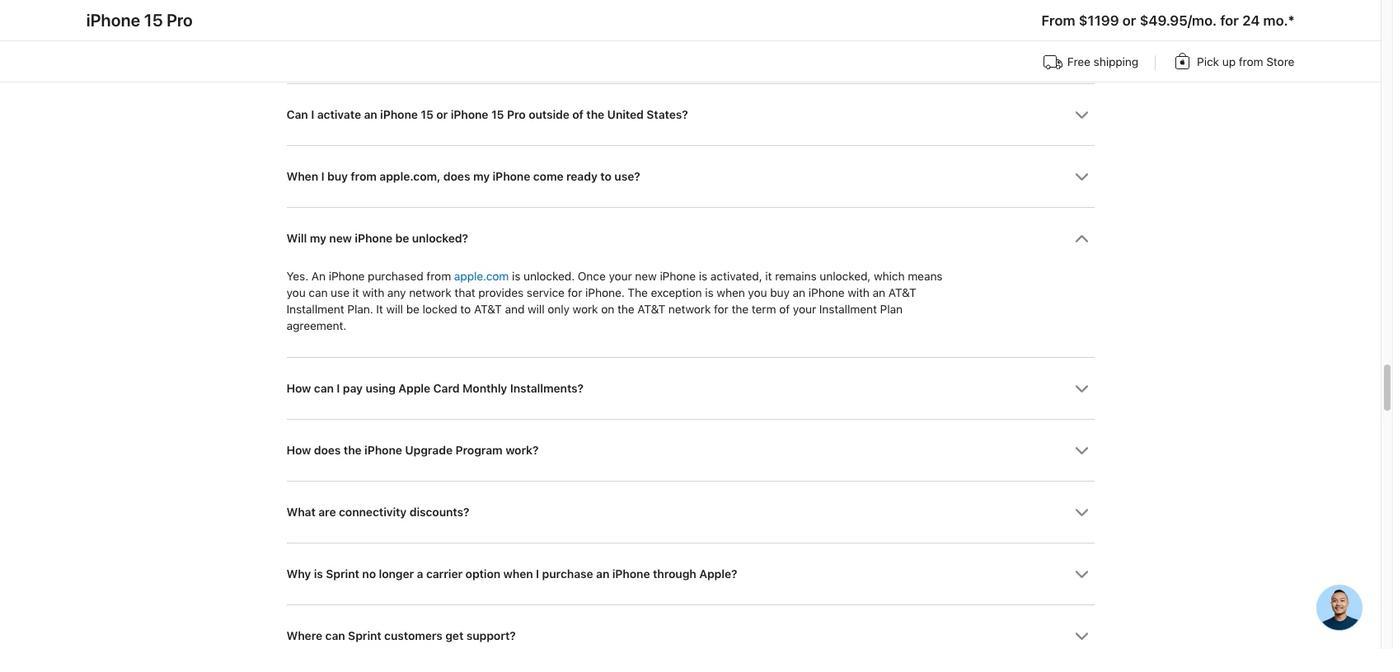 Task type: describe. For each thing, give the bounding box(es) containing it.
free shipping
[[1068, 55, 1139, 68]]

where
[[287, 629, 323, 642]]

pick
[[1198, 55, 1220, 68]]

0 vertical spatial your
[[609, 269, 632, 283]]

0 horizontal spatial it
[[353, 286, 359, 299]]

why
[[287, 567, 311, 580]]

when i buy from apple.com, does my iphone come ready to use? button
[[287, 146, 1095, 207]]

are
[[319, 505, 336, 519]]

0 vertical spatial it
[[766, 269, 772, 283]]

can for how
[[314, 382, 334, 395]]

why is sprint no longer a carrier option when i purchase an iphone through apple?
[[287, 567, 738, 580]]

iphone down unlocked, at right top
[[809, 286, 845, 299]]

can i activate an iphone 15 or iphone 15 pro outside of the united states? button
[[287, 84, 1095, 145]]

2 iphone 15 from the left
[[451, 108, 504, 121]]

can i activate an iphone 15 or iphone 15 pro outside of the united states?
[[287, 108, 688, 121]]

carrier
[[426, 567, 463, 580]]

chevrondown image inside will my new iphone be unlocked? 'dropdown button'
[[1075, 232, 1089, 246]]

the down pay
[[344, 443, 362, 457]]

through
[[653, 567, 697, 580]]

longer
[[379, 567, 414, 580]]

1 vertical spatial network
[[669, 302, 711, 316]]

1 horizontal spatial or
[[1123, 12, 1137, 29]]

when i buy from apple.com, does my iphone come ready to use?
[[287, 170, 640, 183]]

can for where
[[325, 629, 345, 642]]

chevrondown image for outside
[[1075, 108, 1089, 122]]

any
[[388, 286, 406, 299]]

connectivity
[[339, 505, 407, 519]]

how for how can i pay using apple card monthly installments?
[[287, 382, 311, 395]]

pro
[[507, 108, 526, 121]]

how for how does the iphone upgrade program work?
[[287, 443, 311, 457]]

0 horizontal spatial for
[[568, 286, 583, 299]]

use
[[331, 286, 350, 299]]

chevrondown image for when
[[1075, 567, 1089, 581]]

unlocked,
[[820, 269, 871, 283]]

ready
[[567, 170, 598, 183]]

$49.95
[[1140, 12, 1188, 29]]

and
[[505, 302, 525, 316]]

iphone.
[[586, 286, 625, 299]]

use?
[[615, 170, 640, 183]]

how can i pay using apple card monthly installments?
[[287, 382, 584, 395]]

where can sprint customers get support? button
[[287, 605, 1095, 649]]

purchase
[[542, 567, 594, 580]]

the
[[628, 286, 648, 299]]

1 horizontal spatial your
[[793, 302, 817, 316]]

buy inside the "is unlocked. once your new iphone is activated, it remains unlocked, which means you can use it with any network that provides service for iphone. the exception is when you buy an iphone with an at&t installment plan. it will be locked to at&t and will only work on the at&t network for the term of your installment plan agreement."
[[770, 286, 790, 299]]

means
[[908, 269, 943, 283]]

once
[[578, 269, 606, 283]]

what are connectivity discounts? button
[[287, 481, 1095, 542]]

customers
[[384, 629, 443, 642]]

no
[[362, 567, 376, 580]]

discounts?
[[410, 505, 470, 519]]

from $1199 or $49.95 /mo. for 24 mo. *
[[1042, 12, 1295, 29]]

shipping
[[1094, 55, 1139, 68]]

chevrondown image for come
[[1075, 170, 1089, 184]]

activated,
[[711, 269, 763, 283]]

list containing can i activate an iphone 15 or iphone 15 pro outside of the united states?
[[287, 21, 1095, 649]]

be inside the "is unlocked. once your new iphone is activated, it remains unlocked, which means you can use it with any network that provides service for iphone. the exception is when you buy an iphone with an at&t installment plan. it will be locked to at&t and will only work on the at&t network for the term of your installment plan agreement."
[[406, 302, 420, 316]]

will my new iphone be unlocked? button
[[287, 208, 1095, 269]]

an right activate
[[364, 108, 377, 121]]

0 horizontal spatial at&t
[[474, 302, 502, 316]]

apple.com
[[454, 269, 509, 283]]

from
[[1042, 12, 1076, 29]]

of inside the can i activate an iphone 15 or iphone 15 pro outside of the united states? dropdown button
[[573, 108, 584, 121]]

plan
[[880, 302, 903, 316]]

how can i pay using apple card monthly installments? button
[[287, 358, 1095, 419]]

how does the iphone upgrade program work? button
[[287, 420, 1095, 481]]

plan.
[[347, 302, 373, 316]]

locked
[[423, 302, 457, 316]]

iphone left the come
[[493, 170, 531, 183]]

an down which
[[873, 286, 886, 299]]

where can sprint customers get support?
[[287, 629, 516, 642]]

apple.com link
[[454, 269, 509, 283]]

which
[[874, 269, 905, 283]]

0 horizontal spatial network
[[409, 286, 452, 299]]

1 installment from the left
[[287, 302, 344, 316]]

list containing free shipping
[[86, 49, 1295, 78]]

united
[[608, 108, 644, 121]]

can inside the "is unlocked. once your new iphone is activated, it remains unlocked, which means you can use it with any network that provides service for iphone. the exception is when you buy an iphone with an at&t installment plan. it will be locked to at&t and will only work on the at&t network for the term of your installment plan agreement."
[[309, 286, 328, 299]]

1 vertical spatial does
[[314, 443, 341, 457]]

free
[[1068, 55, 1091, 68]]

/mo.
[[1188, 12, 1217, 29]]

iphone inside 'dropdown button'
[[355, 232, 393, 245]]

buy inside dropdown button
[[327, 170, 348, 183]]

yes.
[[287, 269, 309, 283]]

pay
[[343, 382, 363, 395]]

$1199
[[1079, 12, 1120, 29]]

new inside the "is unlocked. once your new iphone is activated, it remains unlocked, which means you can use it with any network that provides service for iphone. the exception is when you buy an iphone with an at&t installment plan. it will be locked to at&t and will only work on the at&t network for the term of your installment plan agreement."
[[635, 269, 657, 283]]

upgrade
[[405, 443, 453, 457]]

a
[[417, 567, 423, 580]]

2 will from the left
[[528, 302, 545, 316]]

installments?
[[510, 382, 584, 395]]

0 vertical spatial from
[[1239, 55, 1264, 68]]

store
[[1267, 55, 1295, 68]]

iphone 15 pro
[[86, 10, 193, 31]]

service
[[527, 286, 565, 299]]

purchased
[[368, 269, 424, 283]]

1 with from the left
[[362, 286, 384, 299]]

the right on
[[618, 302, 635, 316]]



Task type: vqa. For each thing, say whether or not it's contained in the screenshot.
left new
yes



Task type: locate. For each thing, give the bounding box(es) containing it.
be inside 'dropdown button'
[[396, 232, 409, 245]]

can
[[309, 286, 328, 299], [314, 382, 334, 395], [325, 629, 345, 642]]

1 you from the left
[[287, 286, 306, 299]]

my down can i activate an iphone 15 or iphone 15 pro outside of the united states?
[[473, 170, 490, 183]]

chevrondown image inside what are connectivity discounts? dropdown button
[[1075, 505, 1089, 519]]

what
[[287, 505, 316, 519]]

sprint left no
[[326, 567, 359, 580]]

from
[[1239, 55, 1264, 68], [351, 170, 377, 183], [427, 269, 451, 283]]

network down exception
[[669, 302, 711, 316]]

0 horizontal spatial of
[[573, 108, 584, 121]]

0 horizontal spatial or
[[437, 108, 448, 121]]

states?
[[647, 108, 688, 121]]

you up term
[[748, 286, 767, 299]]

*
[[1289, 12, 1295, 29]]

your up the iphone.
[[609, 269, 632, 283]]

with up it
[[362, 286, 384, 299]]

0 vertical spatial or
[[1123, 12, 1137, 29]]

apple
[[399, 382, 431, 395]]

iphone 15 left pro
[[451, 108, 504, 121]]

can
[[287, 108, 308, 121]]

for down activated,
[[714, 302, 729, 316]]

1 horizontal spatial network
[[669, 302, 711, 316]]

1 horizontal spatial for
[[714, 302, 729, 316]]

0 vertical spatial buy
[[327, 170, 348, 183]]

how
[[287, 382, 311, 395], [287, 443, 311, 457]]

iphone 15 pro link
[[86, 10, 193, 31]]

iphone up the use
[[329, 269, 365, 283]]

what are connectivity discounts?
[[287, 505, 470, 519]]

only
[[548, 302, 570, 316]]

1 chevrondown image from the top
[[1075, 443, 1089, 457]]

0 vertical spatial chevrondown image
[[1075, 443, 1089, 457]]

when inside dropdown button
[[504, 567, 533, 580]]

0 vertical spatial my
[[473, 170, 490, 183]]

chevrondown image
[[1075, 108, 1089, 122], [1075, 170, 1089, 184], [1075, 232, 1089, 246], [1075, 382, 1089, 396], [1075, 505, 1089, 519], [1075, 567, 1089, 581]]

installment down unlocked, at right top
[[820, 302, 877, 316]]

i inside why is sprint no longer a carrier option when i purchase an iphone through apple? dropdown button
[[536, 567, 539, 580]]

is up provides at top left
[[512, 269, 521, 283]]

unlocked.
[[524, 269, 575, 283]]

iphone left 'upgrade'
[[365, 443, 402, 457]]

iphone
[[493, 170, 531, 183], [355, 232, 393, 245], [329, 269, 365, 283], [660, 269, 696, 283], [809, 286, 845, 299], [365, 443, 402, 457], [613, 567, 650, 580]]

is inside dropdown button
[[314, 567, 323, 580]]

1 vertical spatial chevrondown image
[[1075, 629, 1089, 643]]

term
[[752, 302, 777, 316]]

3 chevrondown image from the top
[[1075, 232, 1089, 246]]

chevrondown image inside how does the iphone upgrade program work? dropdown button
[[1075, 443, 1089, 457]]

my inside 'dropdown button'
[[310, 232, 326, 245]]

0 horizontal spatial installment
[[287, 302, 344, 316]]

or inside dropdown button
[[437, 108, 448, 121]]

when
[[287, 170, 318, 183]]

i left the purchase
[[536, 567, 539, 580]]

or
[[1123, 12, 1137, 29], [437, 108, 448, 121]]

0 vertical spatial be
[[396, 232, 409, 245]]

it
[[766, 269, 772, 283], [353, 286, 359, 299]]

2 vertical spatial for
[[714, 302, 729, 316]]

new right "will"
[[329, 232, 352, 245]]

does
[[444, 170, 470, 183], [314, 443, 341, 457]]

it right the use
[[353, 286, 359, 299]]

does right apple.com,
[[444, 170, 470, 183]]

0 horizontal spatial your
[[609, 269, 632, 283]]

an down remains
[[793, 286, 806, 299]]

the left term
[[732, 302, 749, 316]]

an right the purchase
[[596, 567, 610, 580]]

list item
[[287, 207, 1095, 357]]

0 vertical spatial how
[[287, 382, 311, 395]]

activate
[[317, 108, 361, 121]]

work?
[[506, 443, 539, 457]]

come
[[533, 170, 564, 183]]

list
[[287, 21, 1095, 649], [86, 49, 1295, 78]]

1 horizontal spatial when
[[717, 286, 745, 299]]

1 vertical spatial it
[[353, 286, 359, 299]]

sprint
[[326, 567, 359, 580], [348, 629, 382, 642]]

to down 'that'
[[461, 302, 471, 316]]

0 vertical spatial for
[[1221, 12, 1239, 29]]

will my new iphone be unlocked?
[[287, 232, 468, 245]]

2 horizontal spatial from
[[1239, 55, 1264, 68]]

1 horizontal spatial iphone 15
[[451, 108, 504, 121]]

buy down remains
[[770, 286, 790, 299]]

2 you from the left
[[748, 286, 767, 299]]

my
[[473, 170, 490, 183], [310, 232, 326, 245]]

chevrondown image inside where can sprint customers get support? dropdown button
[[1075, 629, 1089, 643]]

from inside dropdown button
[[351, 170, 377, 183]]

for left 24
[[1221, 12, 1239, 29]]

chevrondown image for installments?
[[1075, 382, 1089, 396]]

chevrondown image inside how can i pay using apple card monthly installments? dropdown button
[[1075, 382, 1089, 396]]

exception
[[651, 286, 702, 299]]

1 vertical spatial sprint
[[348, 629, 382, 642]]

that
[[455, 286, 476, 299]]

is down activated,
[[705, 286, 714, 299]]

or up when i buy from apple.com, does my iphone come ready to use?
[[437, 108, 448, 121]]

using
[[366, 382, 396, 395]]

apple?
[[700, 567, 738, 580]]

iphone up exception
[[660, 269, 696, 283]]

2 horizontal spatial at&t
[[889, 286, 917, 299]]

yes. an iphone purchased from apple.com
[[287, 269, 509, 283]]

2 vertical spatial can
[[325, 629, 345, 642]]

0 horizontal spatial will
[[386, 302, 403, 316]]

support?
[[467, 629, 516, 642]]

to inside dropdown button
[[601, 170, 612, 183]]

chevrondown image
[[1075, 443, 1089, 457], [1075, 629, 1089, 643]]

1 iphone 15 from the left
[[380, 108, 434, 121]]

pick up from store
[[1198, 55, 1295, 68]]

it left remains
[[766, 269, 772, 283]]

or right $1199 on the top
[[1123, 12, 1137, 29]]

for
[[1221, 12, 1239, 29], [568, 286, 583, 299], [714, 302, 729, 316]]

0 horizontal spatial from
[[351, 170, 377, 183]]

0 vertical spatial network
[[409, 286, 452, 299]]

be left unlocked?
[[396, 232, 409, 245]]

does up the are
[[314, 443, 341, 457]]

at&t down the
[[638, 302, 666, 316]]

0 horizontal spatial iphone 15
[[380, 108, 434, 121]]

1 vertical spatial your
[[793, 302, 817, 316]]

from up locked
[[427, 269, 451, 283]]

chevrondown image inside why is sprint no longer a carrier option when i purchase an iphone through apple? dropdown button
[[1075, 567, 1089, 581]]

iphone left "through"
[[613, 567, 650, 580]]

of right term
[[780, 302, 790, 316]]

1 horizontal spatial my
[[473, 170, 490, 183]]

installment up agreement.
[[287, 302, 344, 316]]

0 horizontal spatial new
[[329, 232, 352, 245]]

i inside when i buy from apple.com, does my iphone come ready to use? dropdown button
[[321, 170, 325, 183]]

1 horizontal spatial will
[[528, 302, 545, 316]]

program
[[456, 443, 503, 457]]

from left apple.com,
[[351, 170, 377, 183]]

1 vertical spatial to
[[461, 302, 471, 316]]

0 vertical spatial can
[[309, 286, 328, 299]]

when right option
[[504, 567, 533, 580]]

work
[[573, 302, 598, 316]]

iphone up purchased at the left
[[355, 232, 393, 245]]

of inside the "is unlocked. once your new iphone is activated, it remains unlocked, which means you can use it with any network that provides service for iphone. the exception is when you buy an iphone with an at&t installment plan. it will be locked to at&t and will only work on the at&t network for the term of your installment plan agreement."
[[780, 302, 790, 316]]

my right "will"
[[310, 232, 326, 245]]

unlocked?
[[412, 232, 468, 245]]

will down service
[[528, 302, 545, 316]]

iphone 15 up apple.com,
[[380, 108, 434, 121]]

0 vertical spatial does
[[444, 170, 470, 183]]

0 vertical spatial of
[[573, 108, 584, 121]]

1 horizontal spatial new
[[635, 269, 657, 283]]

2 installment from the left
[[820, 302, 877, 316]]

how does the iphone upgrade program work?
[[287, 443, 539, 457]]

0 horizontal spatial when
[[504, 567, 533, 580]]

2 chevrondown image from the top
[[1075, 629, 1089, 643]]

of
[[573, 108, 584, 121], [780, 302, 790, 316]]

mo.
[[1264, 12, 1289, 29]]

2 vertical spatial from
[[427, 269, 451, 283]]

1 vertical spatial be
[[406, 302, 420, 316]]

2 horizontal spatial for
[[1221, 12, 1239, 29]]

0 vertical spatial to
[[601, 170, 612, 183]]

to left use?
[[601, 170, 612, 183]]

1 vertical spatial from
[[351, 170, 377, 183]]

1 horizontal spatial installment
[[820, 302, 877, 316]]

1 vertical spatial when
[[504, 567, 533, 580]]

new inside 'dropdown button'
[[329, 232, 352, 245]]

it
[[376, 302, 383, 316]]

4 chevrondown image from the top
[[1075, 382, 1089, 396]]

the left united
[[587, 108, 605, 121]]

1 horizontal spatial does
[[444, 170, 470, 183]]

installment
[[287, 302, 344, 316], [820, 302, 877, 316]]

2 how from the top
[[287, 443, 311, 457]]

1 vertical spatial of
[[780, 302, 790, 316]]

chevrondown image inside when i buy from apple.com, does my iphone come ready to use? dropdown button
[[1075, 170, 1089, 184]]

sprint for is
[[326, 567, 359, 580]]

1 horizontal spatial to
[[601, 170, 612, 183]]

option
[[466, 567, 501, 580]]

i inside the can i activate an iphone 15 or iphone 15 pro outside of the united states? dropdown button
[[311, 108, 314, 121]]

you down yes.
[[287, 286, 306, 299]]

chevrondown image for how does the iphone upgrade program work?
[[1075, 443, 1089, 457]]

i right can
[[311, 108, 314, 121]]

can right where
[[325, 629, 345, 642]]

0 horizontal spatial with
[[362, 286, 384, 299]]

0 vertical spatial sprint
[[326, 567, 359, 580]]

agreement.
[[287, 319, 347, 332]]

chevrondown image inside the can i activate an iphone 15 or iphone 15 pro outside of the united states? dropdown button
[[1075, 108, 1089, 122]]

0 horizontal spatial to
[[461, 302, 471, 316]]

1 horizontal spatial from
[[427, 269, 451, 283]]

how left pay
[[287, 382, 311, 395]]

sprint left customers
[[348, 629, 382, 642]]

remains
[[775, 269, 817, 283]]

1 horizontal spatial at&t
[[638, 302, 666, 316]]

i left pay
[[337, 382, 340, 395]]

0 vertical spatial when
[[717, 286, 745, 299]]

is unlocked. once your new iphone is activated, it remains unlocked, which means you can use it with any network that provides service for iphone. the exception is when you buy an iphone with an at&t installment plan. it will be locked to at&t and will only work on the at&t network for the term of your installment plan agreement.
[[287, 269, 943, 332]]

provides
[[479, 286, 524, 299]]

network up locked
[[409, 286, 452, 299]]

is right "why"
[[314, 567, 323, 580]]

0 horizontal spatial does
[[314, 443, 341, 457]]

to inside the "is unlocked. once your new iphone is activated, it remains unlocked, which means you can use it with any network that provides service for iphone. the exception is when you buy an iphone with an at&t installment plan. it will be locked to at&t and will only work on the at&t network for the term of your installment plan agreement."
[[461, 302, 471, 316]]

my inside dropdown button
[[473, 170, 490, 183]]

will
[[287, 232, 307, 245]]

2 with from the left
[[848, 286, 870, 299]]

card
[[433, 382, 460, 395]]

will
[[386, 302, 403, 316], [528, 302, 545, 316]]

1 horizontal spatial you
[[748, 286, 767, 299]]

on
[[601, 302, 615, 316]]

list item containing will my new iphone be unlocked?
[[287, 207, 1095, 357]]

2 chevrondown image from the top
[[1075, 170, 1089, 184]]

1 vertical spatial buy
[[770, 286, 790, 299]]

when inside the "is unlocked. once your new iphone is activated, it remains unlocked, which means you can use it with any network that provides service for iphone. the exception is when you buy an iphone with an at&t installment plan. it will be locked to at&t and will only work on the at&t network for the term of your installment plan agreement."
[[717, 286, 745, 299]]

0 horizontal spatial my
[[310, 232, 326, 245]]

outside
[[529, 108, 570, 121]]

up
[[1223, 55, 1236, 68]]

from inside 'list item'
[[427, 269, 451, 283]]

an
[[312, 269, 326, 283]]

6 chevrondown image from the top
[[1075, 567, 1089, 581]]

apple.com,
[[380, 170, 441, 183]]

get
[[446, 629, 464, 642]]

1 will from the left
[[386, 302, 403, 316]]

1 chevrondown image from the top
[[1075, 108, 1089, 122]]

is up exception
[[699, 269, 708, 283]]

i inside how can i pay using apple card monthly installments? dropdown button
[[337, 382, 340, 395]]

5 chevrondown image from the top
[[1075, 505, 1089, 519]]

for up work on the left of page
[[568, 286, 583, 299]]

1 vertical spatial for
[[568, 286, 583, 299]]

1 horizontal spatial with
[[848, 286, 870, 299]]

buy right when
[[327, 170, 348, 183]]

of right the outside
[[573, 108, 584, 121]]

when down activated,
[[717, 286, 745, 299]]

with down unlocked, at right top
[[848, 286, 870, 299]]

sprint for can
[[348, 629, 382, 642]]

an
[[364, 108, 377, 121], [793, 286, 806, 299], [873, 286, 886, 299], [596, 567, 610, 580]]

can down an
[[309, 286, 328, 299]]

be left locked
[[406, 302, 420, 316]]

1 vertical spatial how
[[287, 443, 311, 457]]

at&t down provides at top left
[[474, 302, 502, 316]]

1 horizontal spatial buy
[[770, 286, 790, 299]]

1 horizontal spatial of
[[780, 302, 790, 316]]

with
[[362, 286, 384, 299], [848, 286, 870, 299]]

chevrondown image for where can sprint customers get support?
[[1075, 629, 1089, 643]]

buy
[[327, 170, 348, 183], [770, 286, 790, 299]]

new up the
[[635, 269, 657, 283]]

1 vertical spatial my
[[310, 232, 326, 245]]

can left pay
[[314, 382, 334, 395]]

24
[[1243, 12, 1260, 29]]

i right when
[[321, 170, 325, 183]]

monthly
[[463, 382, 507, 395]]

0 horizontal spatial you
[[287, 286, 306, 299]]

how up what
[[287, 443, 311, 457]]

why is sprint no longer a carrier option when i purchase an iphone through apple? button
[[287, 543, 1095, 604]]

at&t up plan
[[889, 286, 917, 299]]

0 vertical spatial new
[[329, 232, 352, 245]]

when
[[717, 286, 745, 299], [504, 567, 533, 580]]

1 vertical spatial can
[[314, 382, 334, 395]]

1 how from the top
[[287, 382, 311, 395]]

0 horizontal spatial buy
[[327, 170, 348, 183]]

1 vertical spatial or
[[437, 108, 448, 121]]

will right it
[[386, 302, 403, 316]]

the
[[587, 108, 605, 121], [618, 302, 635, 316], [732, 302, 749, 316], [344, 443, 362, 457]]

from right up
[[1239, 55, 1264, 68]]

1 horizontal spatial it
[[766, 269, 772, 283]]

1 vertical spatial new
[[635, 269, 657, 283]]

your down remains
[[793, 302, 817, 316]]



